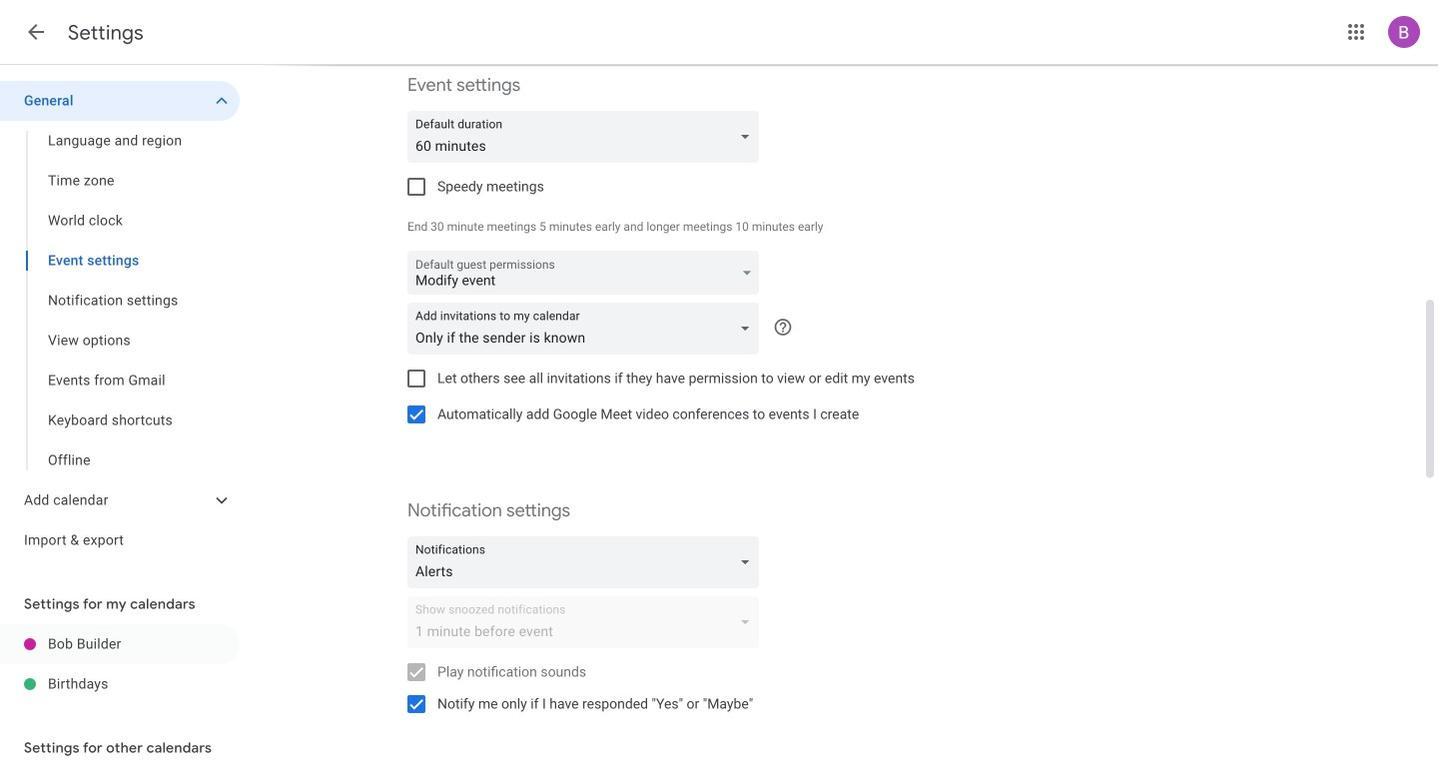 Task type: describe. For each thing, give the bounding box(es) containing it.
birthdays tree item
[[0, 664, 240, 704]]

general tree item
[[0, 81, 240, 121]]



Task type: vqa. For each thing, say whether or not it's contained in the screenshot.
second tree from the bottom
yes



Task type: locate. For each thing, give the bounding box(es) containing it.
heading
[[68, 20, 144, 45]]

2 tree from the top
[[0, 624, 240, 704]]

None field
[[408, 111, 767, 163], [408, 303, 767, 355], [408, 536, 767, 588], [408, 111, 767, 163], [408, 303, 767, 355], [408, 536, 767, 588]]

bob builder tree item
[[0, 624, 240, 664]]

tree
[[0, 81, 240, 560], [0, 624, 240, 704]]

1 tree from the top
[[0, 81, 240, 560]]

go back image
[[24, 20, 48, 44]]

group
[[0, 121, 240, 481]]

0 vertical spatial tree
[[0, 81, 240, 560]]

1 vertical spatial tree
[[0, 624, 240, 704]]



